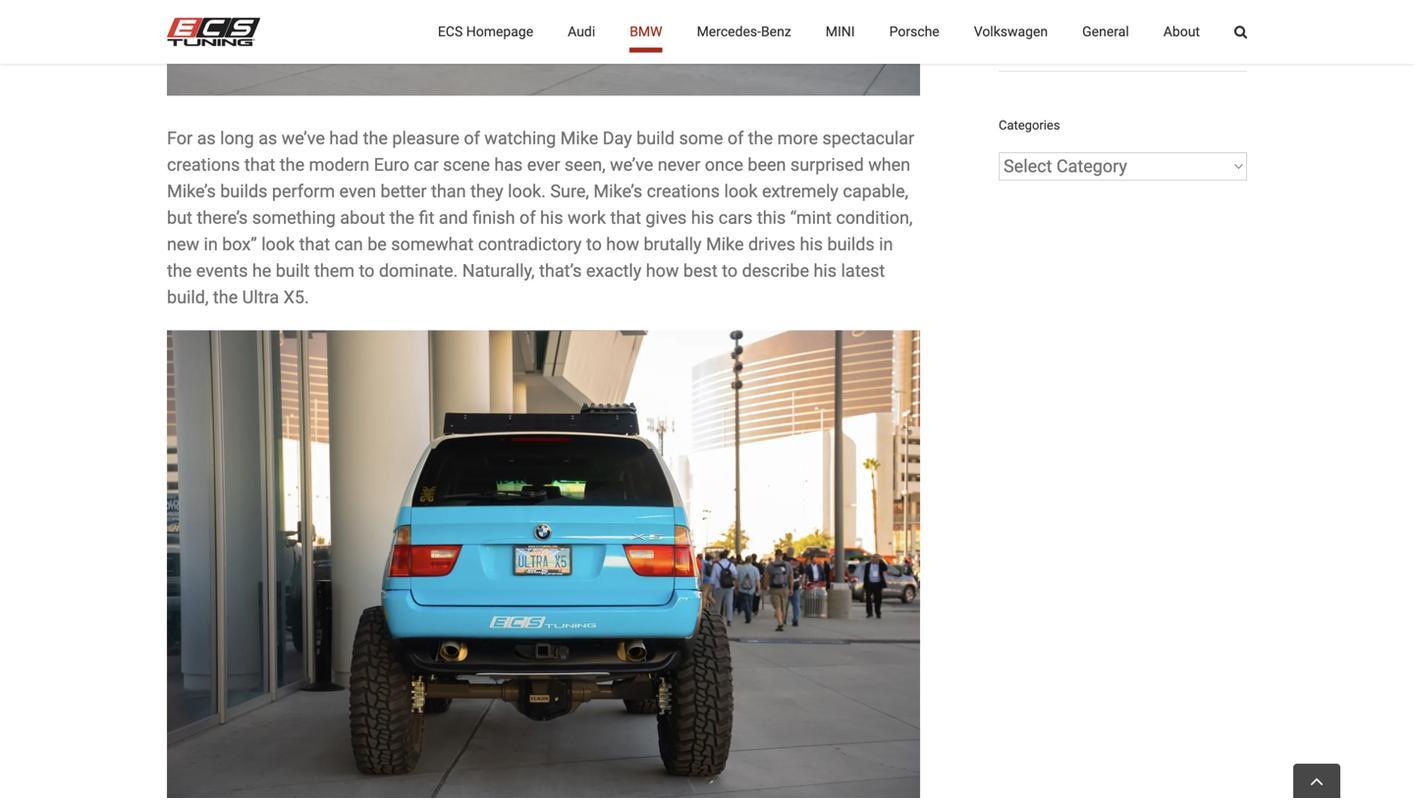 Task type: locate. For each thing, give the bounding box(es) containing it.
0 horizontal spatial in
[[204, 234, 218, 255]]

the up the euro on the left top
[[363, 128, 388, 149]]

been
[[748, 155, 786, 175]]

1 vertical spatial look
[[262, 234, 295, 255]]

that down long
[[244, 155, 275, 175]]

somewhat
[[391, 234, 474, 255]]

events
[[196, 261, 248, 281]]

spectacular
[[823, 128, 915, 149]]

1 horizontal spatial to
[[586, 234, 602, 255]]

the down events
[[213, 287, 238, 308]]

1 vertical spatial creations
[[647, 181, 720, 202]]

2 mike's from the left
[[594, 181, 643, 202]]

0 vertical spatial builds
[[220, 181, 268, 202]]

creations down for
[[167, 155, 240, 175]]

ecs left homepage
[[438, 24, 463, 40]]

mike's
[[167, 181, 216, 202], [594, 181, 643, 202]]

for
[[167, 128, 193, 149]]

of
[[464, 128, 480, 149], [728, 128, 744, 149], [520, 208, 536, 228]]

0 vertical spatial look
[[725, 181, 758, 202]]

0 horizontal spatial look
[[262, 234, 295, 255]]

1 horizontal spatial mike's
[[594, 181, 643, 202]]

audi
[[568, 24, 596, 40]]

about
[[340, 208, 385, 228]]

mike's up work
[[594, 181, 643, 202]]

to
[[586, 234, 602, 255], [359, 261, 375, 281], [722, 261, 738, 281]]

ecs inside the ecs tuning influencer & affiliate program
[[1045, 0, 1077, 14]]

mike
[[561, 128, 599, 149], [706, 234, 744, 255]]

to down work
[[586, 234, 602, 255]]

builds up there's
[[220, 181, 268, 202]]

mini link
[[826, 0, 855, 64]]

0 horizontal spatial we've
[[282, 128, 325, 149]]

tuning
[[1081, 0, 1134, 14]]

mike down cars
[[706, 234, 744, 255]]

1 vertical spatial we've
[[610, 155, 654, 175]]

modern
[[309, 155, 370, 175]]

porsche link
[[890, 0, 940, 64]]

0 vertical spatial how
[[606, 234, 640, 255]]

best
[[684, 261, 718, 281]]

in right new
[[204, 234, 218, 255]]

ecs up the affiliate at the top of the page
[[1045, 0, 1077, 14]]

ever
[[527, 155, 560, 175]]

that up 'them'
[[299, 234, 330, 255]]

mike up seen,
[[561, 128, 599, 149]]

1 horizontal spatial of
[[520, 208, 536, 228]]

1 vertical spatial builds
[[828, 234, 875, 255]]

as right long
[[259, 128, 277, 149]]

1 horizontal spatial as
[[259, 128, 277, 149]]

extremely
[[762, 181, 839, 202]]

of down look.
[[520, 208, 536, 228]]

built
[[276, 261, 310, 281]]

ecs tuning logo image
[[167, 18, 260, 46]]

can
[[335, 234, 363, 255]]

0 vertical spatial we've
[[282, 128, 325, 149]]

fit
[[419, 208, 435, 228]]

in
[[204, 234, 218, 255], [879, 234, 894, 255]]

0 horizontal spatial ecs
[[438, 24, 463, 40]]

we've left had
[[282, 128, 325, 149]]

we've
[[282, 128, 325, 149], [610, 155, 654, 175]]

0 vertical spatial that
[[244, 155, 275, 175]]

0 vertical spatial ecs
[[1045, 0, 1077, 14]]

capable,
[[843, 181, 909, 202]]

build,
[[167, 287, 209, 308]]

his left cars
[[691, 208, 715, 228]]

homepage
[[466, 24, 534, 40]]

0 horizontal spatial as
[[197, 128, 216, 149]]

latest
[[842, 261, 885, 281]]

new
[[167, 234, 199, 255]]

ecs
[[1045, 0, 1077, 14], [438, 24, 463, 40]]

2 horizontal spatial to
[[722, 261, 738, 281]]

1 in from the left
[[204, 234, 218, 255]]

the
[[1011, 0, 1041, 14]]

1 horizontal spatial how
[[646, 261, 679, 281]]

that right work
[[611, 208, 642, 228]]

how down brutally
[[646, 261, 679, 281]]

drives
[[749, 234, 796, 255]]

in down condition,
[[879, 234, 894, 255]]

how up 'exactly'
[[606, 234, 640, 255]]

his left latest
[[814, 261, 837, 281]]

as right for
[[197, 128, 216, 149]]

the up been
[[748, 128, 773, 149]]

builds
[[220, 181, 268, 202], [828, 234, 875, 255]]

ecs inside 'link'
[[438, 24, 463, 40]]

brutally
[[644, 234, 702, 255]]

0 horizontal spatial mike
[[561, 128, 599, 149]]

&
[[1221, 0, 1232, 14]]

as
[[197, 128, 216, 149], [259, 128, 277, 149]]

watching
[[485, 128, 556, 149]]

look
[[725, 181, 758, 202], [262, 234, 295, 255]]

never
[[658, 155, 701, 175]]

categories
[[999, 118, 1061, 133]]

better
[[381, 181, 427, 202]]

2 vertical spatial that
[[299, 234, 330, 255]]

0 horizontal spatial how
[[606, 234, 640, 255]]

to right best
[[722, 261, 738, 281]]

be
[[368, 234, 387, 255]]

mike's up but
[[167, 181, 216, 202]]

0 horizontal spatial creations
[[167, 155, 240, 175]]

of up scene
[[464, 128, 480, 149]]

contradictory
[[478, 234, 582, 255]]

ecs homepage
[[438, 24, 534, 40]]

something
[[252, 208, 336, 228]]

0 horizontal spatial that
[[244, 155, 275, 175]]

1 horizontal spatial ecs
[[1045, 0, 1077, 14]]

look up built
[[262, 234, 295, 255]]

how
[[606, 234, 640, 255], [646, 261, 679, 281]]

1 vertical spatial ecs
[[438, 24, 463, 40]]

1 vertical spatial mike
[[706, 234, 744, 255]]

0 vertical spatial mike
[[561, 128, 599, 149]]

we've down the day
[[610, 155, 654, 175]]

than
[[431, 181, 466, 202]]

his
[[540, 208, 564, 228], [691, 208, 715, 228], [800, 234, 823, 255], [814, 261, 837, 281]]

0 horizontal spatial mike's
[[167, 181, 216, 202]]

build
[[637, 128, 675, 149]]

1 vertical spatial how
[[646, 261, 679, 281]]

0 vertical spatial creations
[[167, 155, 240, 175]]

creations down never
[[647, 181, 720, 202]]

1 horizontal spatial in
[[879, 234, 894, 255]]

they
[[471, 181, 504, 202]]

to down be
[[359, 261, 375, 281]]

2 horizontal spatial of
[[728, 128, 744, 149]]

1 horizontal spatial look
[[725, 181, 758, 202]]

the
[[363, 128, 388, 149], [748, 128, 773, 149], [280, 155, 305, 175], [390, 208, 415, 228], [167, 261, 192, 281], [213, 287, 238, 308]]

1 mike's from the left
[[167, 181, 216, 202]]

1 vertical spatial that
[[611, 208, 642, 228]]

of up once
[[728, 128, 744, 149]]

the up perform
[[280, 155, 305, 175]]

that
[[244, 155, 275, 175], [611, 208, 642, 228], [299, 234, 330, 255]]

look up cars
[[725, 181, 758, 202]]

2 in from the left
[[879, 234, 894, 255]]

program
[[1075, 20, 1143, 40]]

builds up latest
[[828, 234, 875, 255]]

he
[[252, 261, 272, 281]]



Task type: vqa. For each thing, say whether or not it's contained in the screenshot.
the bottom THE VOLKSWAGEN Link
no



Task type: describe. For each thing, give the bounding box(es) containing it.
cars
[[719, 208, 753, 228]]

some
[[679, 128, 723, 149]]

gives
[[646, 208, 687, 228]]

condition,
[[836, 208, 913, 228]]

surprised
[[791, 155, 864, 175]]

euro
[[374, 155, 410, 175]]

influencer
[[1139, 0, 1217, 14]]

volkswagen
[[974, 24, 1048, 40]]

x5.
[[284, 287, 309, 308]]

mercedes-benz link
[[697, 0, 792, 64]]

perform
[[272, 181, 335, 202]]

general
[[1083, 24, 1130, 40]]

but
[[167, 208, 192, 228]]

more
[[778, 128, 818, 149]]

affiliate
[[1011, 20, 1071, 40]]

1 horizontal spatial mike
[[706, 234, 744, 255]]

describe
[[742, 261, 810, 281]]

1 horizontal spatial creations
[[647, 181, 720, 202]]

look.
[[508, 181, 546, 202]]

dominate.
[[379, 261, 458, 281]]

bmw link
[[630, 0, 663, 64]]

0 horizontal spatial builds
[[220, 181, 268, 202]]

mercedes-
[[697, 24, 761, 40]]

about link
[[1164, 0, 1201, 64]]

even
[[339, 181, 376, 202]]

audi link
[[568, 0, 596, 64]]

1 as from the left
[[197, 128, 216, 149]]

scene
[[443, 155, 490, 175]]

mercedes-benz
[[697, 24, 792, 40]]

naturally,
[[463, 261, 535, 281]]

there's
[[197, 208, 248, 228]]

the ecs tuning influencer & affiliate program section
[[999, 0, 1248, 225]]

the ecs tuning influencer & affiliate program
[[1011, 0, 1232, 40]]

bmw
[[630, 24, 663, 40]]

ecs homepage link
[[438, 0, 534, 64]]

seen,
[[565, 155, 606, 175]]

and
[[439, 208, 468, 228]]

"mint
[[791, 208, 832, 228]]

ultra x5 batch 1 3 image
[[167, 0, 921, 96]]

this
[[757, 208, 786, 228]]

the left "fit"
[[390, 208, 415, 228]]

1 horizontal spatial that
[[299, 234, 330, 255]]

that's
[[539, 261, 582, 281]]

for as long as we've had the pleasure of watching mike day build some of the more spectacular creations that the modern euro car scene has ever seen, we've never once been surprised when mike's builds perform even better than they look. sure, mike's creations look extremely capable, but there's something about the fit and finish of his work that gives his cars this "mint condition, new in box" look that can be somewhat contradictory to how brutally mike drives his builds in the events he built them to dominate. naturally, that's exactly how best to describe his latest build, the ultra x5.
[[167, 128, 915, 308]]

had
[[329, 128, 359, 149]]

about
[[1164, 24, 1201, 40]]

the ecs tuning influencer & affiliate program link
[[1011, 0, 1232, 40]]

finish
[[473, 208, 515, 228]]

0 horizontal spatial of
[[464, 128, 480, 149]]

long
[[220, 128, 254, 149]]

his down "mint
[[800, 234, 823, 255]]

0 horizontal spatial to
[[359, 261, 375, 281]]

2 as from the left
[[259, 128, 277, 149]]

benz
[[761, 24, 792, 40]]

general link
[[1083, 0, 1130, 64]]

exactly
[[586, 261, 642, 281]]

porsche
[[890, 24, 940, 40]]

his down sure,
[[540, 208, 564, 228]]

them
[[314, 261, 355, 281]]

volkswagen link
[[974, 0, 1048, 64]]

work
[[568, 208, 606, 228]]

when
[[869, 155, 911, 175]]

ultra
[[242, 287, 279, 308]]

car
[[414, 155, 439, 175]]

pleasure
[[392, 128, 460, 149]]

once
[[705, 155, 744, 175]]

sure,
[[551, 181, 589, 202]]

has
[[495, 155, 523, 175]]

the down new
[[167, 261, 192, 281]]

day
[[603, 128, 632, 149]]

1 horizontal spatial we've
[[610, 155, 654, 175]]

1 horizontal spatial builds
[[828, 234, 875, 255]]

mini
[[826, 24, 855, 40]]

box"
[[222, 234, 257, 255]]

2 horizontal spatial that
[[611, 208, 642, 228]]



